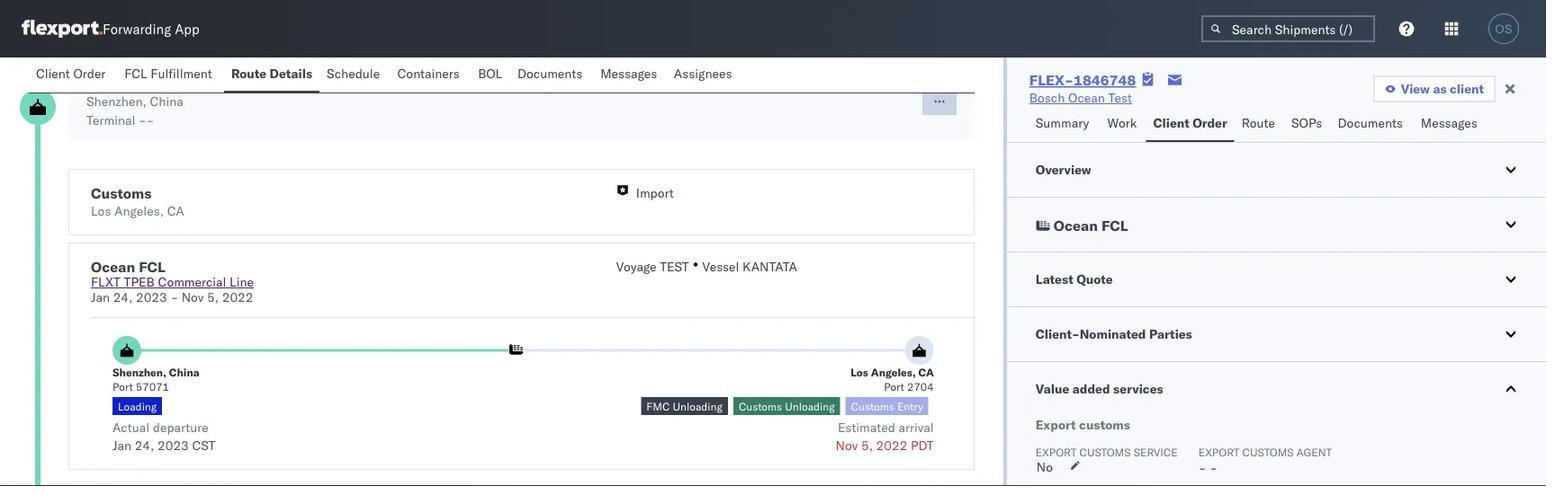 Task type: locate. For each thing, give the bounding box(es) containing it.
export for export customs
[[1036, 418, 1076, 433]]

1 horizontal spatial nov
[[836, 439, 858, 455]]

5,
[[207, 290, 219, 306], [861, 439, 873, 455]]

0 horizontal spatial messages
[[601, 66, 657, 81]]

2023 inside shenzhen, china port 57071 loading actual departure jan 24, 2023 cst
[[158, 439, 189, 455]]

fcl up quote
[[1102, 217, 1128, 235]]

1 vertical spatial jan
[[113, 439, 131, 455]]

ca up the 2704 at bottom right
[[919, 366, 934, 380]]

client
[[36, 66, 70, 81], [1153, 115, 1190, 131]]

customs inside customs los angeles, ca
[[91, 185, 152, 203]]

fulfillment
[[151, 66, 212, 81]]

1 horizontal spatial jan
[[113, 439, 131, 455]]

2023 right flxt
[[136, 290, 167, 306]]

customs
[[91, 185, 152, 203], [739, 401, 782, 414], [851, 401, 895, 414]]

0 vertical spatial route
[[231, 66, 267, 81]]

ocean
[[1068, 90, 1105, 106], [1054, 217, 1098, 235], [91, 259, 135, 277]]

fcl inside ocean fcl button
[[1102, 217, 1128, 235]]

0 horizontal spatial nov
[[182, 290, 204, 306]]

1 horizontal spatial client
[[1153, 115, 1190, 131]]

customs right fmc unloading at left
[[739, 401, 782, 414]]

route left sops at the right top of the page
[[1242, 115, 1275, 131]]

24, down 'actual'
[[135, 439, 154, 455]]

documents button
[[510, 58, 593, 93], [1331, 107, 1414, 142]]

los
[[91, 204, 111, 220], [851, 366, 868, 380]]

port
[[113, 381, 133, 394], [884, 381, 904, 394]]

0 vertical spatial client
[[36, 66, 70, 81]]

2 horizontal spatial customs
[[851, 401, 895, 414]]

1 vertical spatial angeles,
[[871, 366, 916, 380]]

1 vertical spatial 2023
[[158, 439, 189, 455]]

fcl inside fcl fulfillment button
[[124, 66, 147, 81]]

24, inside ocean fcl flxt tpeb commercial line jan 24, 2023 - nov 5, 2022
[[113, 290, 133, 306]]

0 vertical spatial china
[[162, 74, 202, 92]]

0 horizontal spatial ca
[[167, 204, 184, 220]]

0 vertical spatial jan
[[91, 290, 110, 306]]

ca inside customs los angeles, ca
[[167, 204, 184, 220]]

china for shenzhen, china port 57071 loading actual departure jan 24, 2023 cst
[[169, 366, 199, 380]]

order down forwarding app link on the left of the page
[[73, 66, 106, 81]]

angeles,
[[114, 204, 164, 220], [871, 366, 916, 380]]

0 horizontal spatial order
[[73, 66, 106, 81]]

nov inside estimated arrival nov 5, 2022 pdt
[[836, 439, 858, 455]]

2 vertical spatial shenzhen,
[[113, 366, 166, 380]]

customs for customs unloading
[[739, 401, 782, 414]]

fcl right flxt
[[139, 259, 165, 277]]

1 horizontal spatial ca
[[919, 366, 934, 380]]

terminal
[[86, 113, 135, 129]]

0 vertical spatial documents
[[517, 66, 583, 81]]

0 vertical spatial documents button
[[510, 58, 593, 93]]

ocean inside ocean fcl flxt tpeb commercial line jan 24, 2023 - nov 5, 2022
[[91, 259, 135, 277]]

work button
[[1100, 107, 1146, 142]]

client order button
[[29, 58, 117, 93], [1146, 107, 1235, 142]]

china up 57071
[[169, 366, 199, 380]]

client down flexport. image
[[36, 66, 70, 81]]

1 port from the left
[[113, 381, 133, 394]]

documents for left documents button
[[517, 66, 583, 81]]

export
[[1036, 418, 1076, 433], [1036, 446, 1077, 460], [1199, 446, 1240, 460]]

actual
[[113, 421, 149, 437]]

latest
[[1036, 272, 1074, 288]]

flex-
[[1030, 71, 1074, 89]]

1 vertical spatial los
[[851, 366, 868, 380]]

documents button right bol
[[510, 58, 593, 93]]

1 horizontal spatial order
[[1193, 115, 1228, 131]]

latest quote
[[1036, 272, 1113, 288]]

export down the value
[[1036, 418, 1076, 433]]

forwarding app link
[[22, 20, 200, 38]]

route for route details
[[231, 66, 267, 81]]

order left route button
[[1193, 115, 1228, 131]]

1 vertical spatial 5,
[[861, 439, 873, 455]]

0 vertical spatial nov
[[182, 290, 204, 306]]

0 horizontal spatial unloading
[[673, 401, 723, 414]]

0 vertical spatial 24,
[[113, 290, 133, 306]]

1 horizontal spatial documents
[[1338, 115, 1403, 131]]

customs for export customs service
[[1080, 446, 1131, 460]]

route left details
[[231, 66, 267, 81]]

client order right work button
[[1153, 115, 1228, 131]]

documents down view
[[1338, 115, 1403, 131]]

flex-1846748 link
[[1030, 71, 1136, 89]]

1 vertical spatial messages
[[1421, 115, 1478, 131]]

los up customs entry
[[851, 366, 868, 380]]

bol
[[478, 66, 502, 81]]

1 horizontal spatial customs
[[739, 401, 782, 414]]

1 horizontal spatial 24,
[[135, 439, 154, 455]]

1 horizontal spatial documents button
[[1331, 107, 1414, 142]]

kantata
[[743, 260, 797, 275]]

fcl down forwarding
[[124, 66, 147, 81]]

messages left assignees
[[601, 66, 657, 81]]

1 horizontal spatial los
[[851, 366, 868, 380]]

documents button down view
[[1331, 107, 1414, 142]]

forwarding
[[103, 20, 171, 37]]

shenzhen, for shenzhen, china port 57071 loading actual departure jan 24, 2023 cst
[[113, 366, 166, 380]]

order
[[73, 66, 106, 81], [1193, 115, 1228, 131]]

import
[[636, 186, 674, 202]]

2 port from the left
[[884, 381, 904, 394]]

1 vertical spatial 24,
[[135, 439, 154, 455]]

jan left tpeb
[[91, 290, 110, 306]]

1 horizontal spatial client order
[[1153, 115, 1228, 131]]

0 vertical spatial shenzhen,
[[86, 74, 158, 92]]

client order button down flexport. image
[[29, 58, 117, 93]]

messages button
[[593, 58, 667, 93], [1414, 107, 1487, 142]]

los inside customs los angeles, ca
[[91, 204, 111, 220]]

jan
[[91, 290, 110, 306], [113, 439, 131, 455]]

0 vertical spatial messages
[[601, 66, 657, 81]]

los inside los angeles, ca port 2704
[[851, 366, 868, 380]]

0 horizontal spatial route
[[231, 66, 267, 81]]

route for route
[[1242, 115, 1275, 131]]

ocean down customs los angeles, ca
[[91, 259, 135, 277]]

0 horizontal spatial angeles,
[[114, 204, 164, 220]]

1 vertical spatial ca
[[919, 366, 934, 380]]

client order down flexport. image
[[36, 66, 106, 81]]

details
[[270, 66, 312, 81]]

2023 inside ocean fcl flxt tpeb commercial line jan 24, 2023 - nov 5, 2022
[[136, 290, 167, 306]]

ca
[[167, 204, 184, 220], [919, 366, 934, 380]]

2 vertical spatial ocean
[[91, 259, 135, 277]]

ocean inside button
[[1054, 217, 1098, 235]]

flxt tpeb commercial line link
[[91, 275, 254, 291]]

1 vertical spatial shenzhen,
[[86, 94, 147, 110]]

1 vertical spatial client
[[1153, 115, 1190, 131]]

export up no
[[1036, 446, 1077, 460]]

schedule button
[[320, 58, 390, 93]]

export right service
[[1199, 446, 1240, 460]]

added
[[1073, 382, 1110, 397]]

customs for export customs agent - -
[[1243, 446, 1294, 460]]

5, down estimated
[[861, 439, 873, 455]]

1 vertical spatial 2022
[[876, 439, 908, 455]]

china for shenzhen, china shenzhen, china terminal --
[[162, 74, 202, 92]]

angeles, inside los angeles, ca port 2704
[[871, 366, 916, 380]]

1 horizontal spatial client order button
[[1146, 107, 1235, 142]]

-
[[139, 113, 146, 129], [146, 113, 154, 129], [170, 290, 178, 306], [1199, 461, 1207, 477], [1210, 461, 1218, 477]]

1 vertical spatial client order
[[1153, 115, 1228, 131]]

1 vertical spatial documents button
[[1331, 107, 1414, 142]]

unloading for fmc unloading
[[673, 401, 723, 414]]

los up flxt
[[91, 204, 111, 220]]

nov left line
[[182, 290, 204, 306]]

ocean down "flex-1846748" link
[[1068, 90, 1105, 106]]

1 horizontal spatial route
[[1242, 115, 1275, 131]]

ocean fcl flxt tpeb commercial line jan 24, 2023 - nov 5, 2022
[[91, 259, 254, 306]]

port up loading
[[113, 381, 133, 394]]

ca up ocean fcl flxt tpeb commercial line jan 24, 2023 - nov 5, 2022 at bottom
[[167, 204, 184, 220]]

0 vertical spatial 2023
[[136, 290, 167, 306]]

angeles, up tpeb
[[114, 204, 164, 220]]

client order button right work at right top
[[1146, 107, 1235, 142]]

angeles, up the 2704 at bottom right
[[871, 366, 916, 380]]

client-nominated parties
[[1036, 327, 1192, 342]]

0 horizontal spatial 24,
[[113, 290, 133, 306]]

1 horizontal spatial angeles,
[[871, 366, 916, 380]]

0 horizontal spatial los
[[91, 204, 111, 220]]

china down fcl fulfillment button
[[150, 94, 183, 110]]

0 horizontal spatial client
[[36, 66, 70, 81]]

5, left line
[[207, 290, 219, 306]]

flexport. image
[[22, 20, 103, 38]]

client order for 'client order' button to the left
[[36, 66, 106, 81]]

customs down "export customs"
[[1080, 446, 1131, 460]]

2 vertical spatial china
[[169, 366, 199, 380]]

shenzhen, inside shenzhen, china port 57071 loading actual departure jan 24, 2023 cst
[[113, 366, 166, 380]]

containers button
[[390, 58, 471, 93]]

1 vertical spatial order
[[1193, 115, 1228, 131]]

route details
[[231, 66, 312, 81]]

shenzhen, for shenzhen, china shenzhen, china terminal --
[[86, 74, 158, 92]]

customs left agent on the right bottom of page
[[1243, 446, 1294, 460]]

nov down estimated
[[836, 439, 858, 455]]

messages button down view as client
[[1414, 107, 1487, 142]]

1 vertical spatial documents
[[1338, 115, 1403, 131]]

jan down 'actual'
[[113, 439, 131, 455]]

messages
[[601, 66, 657, 81], [1421, 115, 1478, 131]]

0 vertical spatial angeles,
[[114, 204, 164, 220]]

2 unloading from the left
[[785, 401, 835, 414]]

ocean for ocean fcl
[[1054, 217, 1098, 235]]

customs up export customs service
[[1079, 418, 1130, 433]]

0 horizontal spatial documents
[[517, 66, 583, 81]]

0 horizontal spatial port
[[113, 381, 133, 394]]

0 horizontal spatial documents button
[[510, 58, 593, 93]]

unloading left customs entry
[[785, 401, 835, 414]]

port up customs entry
[[884, 381, 904, 394]]

1 horizontal spatial messages button
[[1414, 107, 1487, 142]]

0 vertical spatial 2022
[[222, 290, 253, 306]]

messages down view as client
[[1421, 115, 1478, 131]]

customs down terminal
[[91, 185, 152, 203]]

ocean for ocean fcl flxt tpeb commercial line jan 24, 2023 - nov 5, 2022
[[91, 259, 135, 277]]

as
[[1433, 81, 1447, 97]]

0 horizontal spatial 5,
[[207, 290, 219, 306]]

documents
[[517, 66, 583, 81], [1338, 115, 1403, 131]]

2023 down departure
[[158, 439, 189, 455]]

0 horizontal spatial customs
[[91, 185, 152, 203]]

customs
[[1079, 418, 1130, 433], [1080, 446, 1131, 460], [1243, 446, 1294, 460]]

1 vertical spatial nov
[[836, 439, 858, 455]]

0 horizontal spatial 2022
[[222, 290, 253, 306]]

estimated
[[838, 421, 895, 437]]

0 vertical spatial ca
[[167, 204, 184, 220]]

2 vertical spatial fcl
[[139, 259, 165, 277]]

messages button left assignees
[[593, 58, 667, 93]]

test
[[1109, 90, 1132, 106]]

fcl
[[124, 66, 147, 81], [1102, 217, 1128, 235], [139, 259, 165, 277]]

client right work button
[[1153, 115, 1190, 131]]

24, inside shenzhen, china port 57071 loading actual departure jan 24, 2023 cst
[[135, 439, 154, 455]]

Search Shipments (/) text field
[[1202, 15, 1375, 42]]

fcl inside ocean fcl flxt tpeb commercial line jan 24, 2023 - nov 5, 2022
[[139, 259, 165, 277]]

1 horizontal spatial port
[[884, 381, 904, 394]]

ca inside los angeles, ca port 2704
[[919, 366, 934, 380]]

ocean up latest quote
[[1054, 217, 1098, 235]]

1 vertical spatial client order button
[[1146, 107, 1235, 142]]

view as client button
[[1373, 76, 1496, 103]]

customs inside export customs agent - -
[[1243, 446, 1294, 460]]

china inside shenzhen, china port 57071 loading actual departure jan 24, 2023 cst
[[169, 366, 199, 380]]

0 vertical spatial messages button
[[593, 58, 667, 93]]

unloading right the fmc
[[673, 401, 723, 414]]

0 horizontal spatial jan
[[91, 290, 110, 306]]

shenzhen, china shenzhen, china terminal --
[[86, 74, 202, 129]]

0 vertical spatial order
[[73, 66, 106, 81]]

view as client
[[1401, 81, 1484, 97]]

1 vertical spatial route
[[1242, 115, 1275, 131]]

1 unloading from the left
[[673, 401, 723, 414]]

pdt
[[911, 439, 934, 455]]

0 vertical spatial client order button
[[29, 58, 117, 93]]

documents right bol button
[[517, 66, 583, 81]]

1 horizontal spatial unloading
[[785, 401, 835, 414]]

route inside button
[[1242, 115, 1275, 131]]

route inside button
[[231, 66, 267, 81]]

china down app
[[162, 74, 202, 92]]

vessel
[[703, 260, 739, 275]]

0 vertical spatial client order
[[36, 66, 106, 81]]

0 vertical spatial fcl
[[124, 66, 147, 81]]

app
[[175, 20, 200, 37]]

24, left commercial
[[113, 290, 133, 306]]

0 vertical spatial los
[[91, 204, 111, 220]]

0 horizontal spatial client order
[[36, 66, 106, 81]]

0 horizontal spatial messages button
[[593, 58, 667, 93]]

1 horizontal spatial 2022
[[876, 439, 908, 455]]

1 vertical spatial fcl
[[1102, 217, 1128, 235]]

customs up estimated
[[851, 401, 895, 414]]

1 horizontal spatial 5,
[[861, 439, 873, 455]]

containers
[[397, 66, 460, 81]]

1 vertical spatial ocean
[[1054, 217, 1098, 235]]

0 vertical spatial 5,
[[207, 290, 219, 306]]



Task type: vqa. For each thing, say whether or not it's contained in the screenshot.
Messages button to the bottom
yes



Task type: describe. For each thing, give the bounding box(es) containing it.
agent
[[1297, 446, 1332, 460]]

work
[[1108, 115, 1137, 131]]

export customs
[[1036, 418, 1130, 433]]

client-
[[1036, 327, 1080, 342]]

fcl for ocean fcl
[[1102, 217, 1128, 235]]

voyage
[[616, 260, 657, 275]]

customs unloading
[[739, 401, 835, 414]]

sops
[[1292, 115, 1323, 131]]

documents for the rightmost documents button
[[1338, 115, 1403, 131]]

fmc
[[647, 401, 670, 414]]

assignees button
[[667, 58, 743, 93]]

vessel kantata
[[703, 260, 797, 275]]

port inside shenzhen, china port 57071 loading actual departure jan 24, 2023 cst
[[113, 381, 133, 394]]

shenzhen, china port 57071 loading actual departure jan 24, 2023 cst
[[113, 366, 215, 455]]

value added services
[[1036, 382, 1164, 397]]

bosch ocean test
[[1030, 90, 1132, 106]]

1846748
[[1074, 71, 1136, 89]]

cst
[[192, 439, 215, 455]]

ocean fcl button
[[1007, 198, 1546, 252]]

customs for customs los angeles, ca
[[91, 185, 152, 203]]

1 vertical spatial china
[[150, 94, 183, 110]]

customs for customs entry
[[851, 401, 895, 414]]

commercial
[[158, 275, 226, 291]]

assignees
[[674, 66, 732, 81]]

parties
[[1149, 327, 1192, 342]]

2704
[[907, 381, 934, 394]]

route button
[[1235, 107, 1284, 142]]

jan inside ocean fcl flxt tpeb commercial line jan 24, 2023 - nov 5, 2022
[[91, 290, 110, 306]]

2022 inside ocean fcl flxt tpeb commercial line jan 24, 2023 - nov 5, 2022
[[222, 290, 253, 306]]

summary
[[1036, 115, 1089, 131]]

jan inside shenzhen, china port 57071 loading actual departure jan 24, 2023 cst
[[113, 439, 131, 455]]

value
[[1036, 382, 1070, 397]]

latest quote button
[[1007, 253, 1546, 307]]

customs for export customs
[[1079, 418, 1130, 433]]

export customs service
[[1036, 446, 1178, 460]]

export customs agent - -
[[1199, 446, 1332, 477]]

test
[[660, 260, 689, 275]]

no
[[1037, 460, 1053, 476]]

0 horizontal spatial client order button
[[29, 58, 117, 93]]

angeles, inside customs los angeles, ca
[[114, 204, 164, 220]]

line
[[230, 275, 254, 291]]

ocean fcl
[[1054, 217, 1128, 235]]

bosch ocean test link
[[1030, 89, 1132, 107]]

forwarding app
[[103, 20, 200, 37]]

schedule
[[327, 66, 380, 81]]

loading
[[118, 401, 157, 414]]

arrival
[[899, 421, 934, 437]]

fcl for ocean fcl flxt tpeb commercial line jan 24, 2023 - nov 5, 2022
[[139, 259, 165, 277]]

1 horizontal spatial messages
[[1421, 115, 1478, 131]]

flex-1846748
[[1030, 71, 1136, 89]]

summary button
[[1029, 107, 1100, 142]]

- inside ocean fcl flxt tpeb commercial line jan 24, 2023 - nov 5, 2022
[[170, 290, 178, 306]]

sops button
[[1284, 107, 1331, 142]]

5, inside estimated arrival nov 5, 2022 pdt
[[861, 439, 873, 455]]

client for 'client order' button to the left
[[36, 66, 70, 81]]

value added services button
[[1007, 363, 1546, 417]]

2022 inside estimated arrival nov 5, 2022 pdt
[[876, 439, 908, 455]]

57071
[[136, 381, 169, 394]]

export inside export customs agent - -
[[1199, 446, 1240, 460]]

los angeles, ca port 2704
[[851, 366, 934, 394]]

departure
[[153, 421, 209, 437]]

fcl fulfillment
[[124, 66, 212, 81]]

1 vertical spatial messages button
[[1414, 107, 1487, 142]]

bosch
[[1030, 90, 1065, 106]]

quote
[[1077, 272, 1113, 288]]

route details button
[[224, 58, 320, 93]]

overview
[[1036, 162, 1092, 178]]

voyage test
[[616, 260, 689, 275]]

flxt
[[91, 275, 121, 291]]

service
[[1134, 446, 1178, 460]]

overview button
[[1007, 143, 1546, 197]]

os button
[[1483, 8, 1525, 50]]

client order for the rightmost 'client order' button
[[1153, 115, 1228, 131]]

customs los angeles, ca
[[91, 185, 184, 220]]

0 vertical spatial ocean
[[1068, 90, 1105, 106]]

unloading for customs unloading
[[785, 401, 835, 414]]

tpeb
[[124, 275, 155, 291]]

os
[[1495, 22, 1513, 36]]

5, inside ocean fcl flxt tpeb commercial line jan 24, 2023 - nov 5, 2022
[[207, 290, 219, 306]]

client
[[1450, 81, 1484, 97]]

entry
[[897, 401, 923, 414]]

client-nominated parties button
[[1007, 308, 1546, 362]]

estimated arrival nov 5, 2022 pdt
[[836, 421, 934, 455]]

client for the rightmost 'client order' button
[[1153, 115, 1190, 131]]

fmc unloading
[[647, 401, 723, 414]]

port inside los angeles, ca port 2704
[[884, 381, 904, 394]]

nominated
[[1080, 327, 1146, 342]]

fcl fulfillment button
[[117, 58, 224, 93]]

view
[[1401, 81, 1430, 97]]

export for export customs service
[[1036, 446, 1077, 460]]

nov inside ocean fcl flxt tpeb commercial line jan 24, 2023 - nov 5, 2022
[[182, 290, 204, 306]]

services
[[1114, 382, 1164, 397]]

bol button
[[471, 58, 510, 93]]

customs entry
[[851, 401, 923, 414]]



